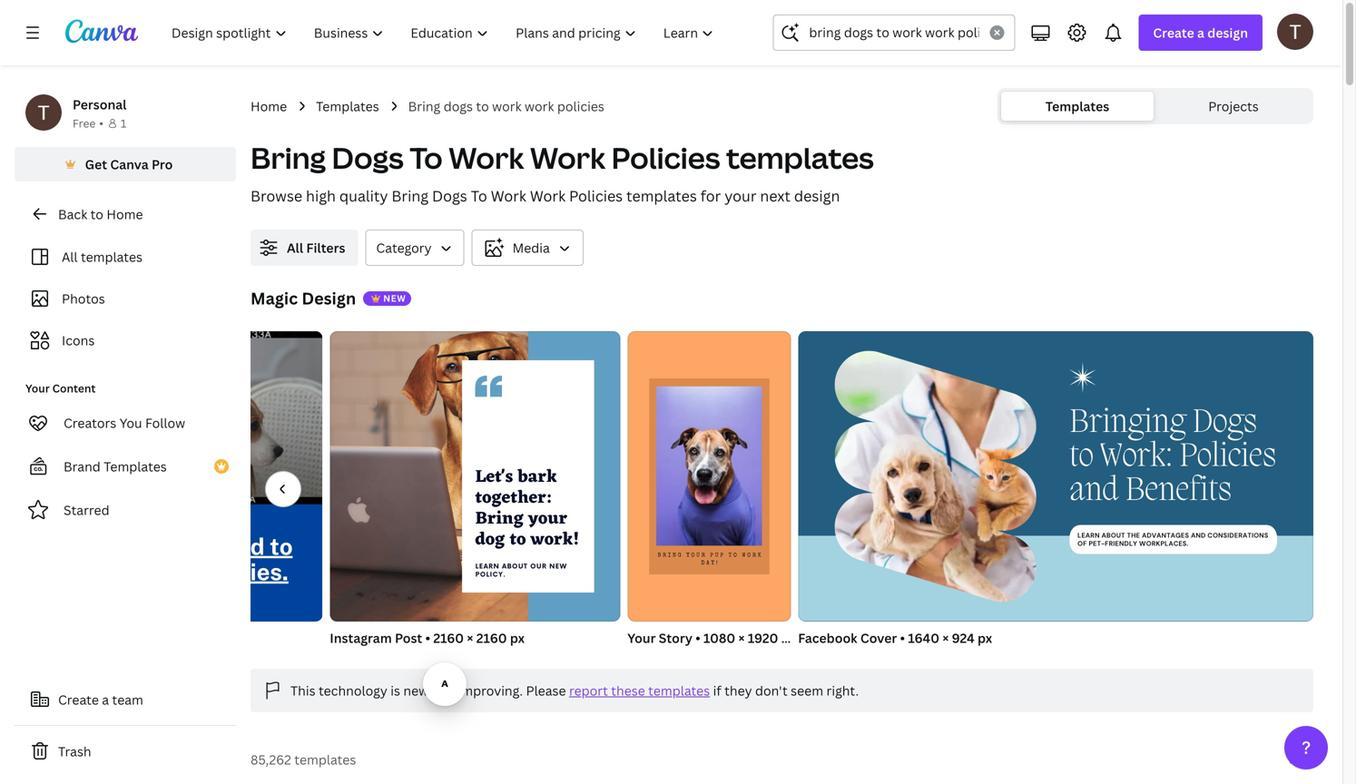 Task type: locate. For each thing, give the bounding box(es) containing it.
2 horizontal spatial dogs
[[1193, 405, 1258, 442]]

a left "team"
[[102, 692, 109, 709]]

this
[[291, 682, 316, 700]]

your inside bring dogs to work work policies templates browse high quality bring dogs to work work policies templates for your next design
[[725, 186, 757, 206]]

new
[[383, 292, 406, 305]]

1 horizontal spatial create
[[1154, 24, 1195, 41]]

canva
[[110, 156, 149, 173]]

2 vertical spatial dogs
[[1193, 405, 1258, 442]]

templates
[[316, 98, 379, 115], [1046, 98, 1110, 115], [104, 458, 167, 475]]

new
[[549, 563, 567, 571], [404, 682, 429, 700]]

all
[[287, 239, 303, 257], [62, 248, 78, 266]]

3 × from the left
[[943, 630, 949, 647]]

2 px from the left
[[782, 630, 796, 647]]

bring for your
[[658, 553, 683, 559]]

technology
[[319, 682, 388, 700]]

1 vertical spatial to
[[471, 186, 487, 206]]

all left filters
[[287, 239, 303, 257]]

all down 'back'
[[62, 248, 78, 266]]

seem
[[791, 682, 824, 700]]

2160 right post
[[433, 630, 464, 647]]

1 horizontal spatial new
[[549, 563, 567, 571]]

1 vertical spatial create
[[58, 692, 99, 709]]

don't
[[756, 682, 788, 700]]

dogs up the "benefits"
[[1193, 405, 1258, 442]]

1 vertical spatial your
[[528, 504, 567, 535]]

magic design
[[251, 287, 356, 310]]

dogs
[[444, 98, 473, 115]]

0 vertical spatial and
[[1070, 473, 1119, 510]]

dogs
[[332, 138, 404, 178], [432, 186, 467, 206], [1193, 405, 1258, 442]]

1 vertical spatial dogs
[[432, 186, 467, 206]]

about inside let's bark together: bring your dog to work! learn about our new policy.
[[502, 563, 528, 571]]

work left policies
[[525, 98, 554, 115]]

your inside bring your pup to work day!
[[686, 553, 707, 559]]

to
[[476, 98, 489, 115], [90, 206, 103, 223], [1070, 439, 1094, 476], [510, 525, 526, 556], [729, 553, 739, 559]]

× for 924
[[943, 630, 949, 647]]

0 horizontal spatial new
[[404, 682, 429, 700]]

to right the 'dogs' at top
[[476, 98, 489, 115]]

follow
[[145, 415, 185, 432]]

0 horizontal spatial ×
[[467, 630, 474, 647]]

let's bark together: bring your dog to work! learn about our new policy.
[[475, 462, 579, 579]]

0 horizontal spatial about
[[502, 563, 528, 571]]

• right free
[[99, 116, 103, 131]]

your right for
[[725, 186, 757, 206]]

friendly
[[1105, 539, 1138, 548]]

your
[[25, 381, 50, 396], [686, 553, 707, 559], [628, 630, 656, 647]]

terry turtle image
[[1278, 13, 1314, 50]]

× left 924
[[943, 630, 949, 647]]

work down policies
[[530, 138, 606, 178]]

2 vertical spatial policies
[[1180, 439, 1277, 476]]

a
[[1198, 24, 1205, 41], [102, 692, 109, 709]]

px up improving.
[[510, 630, 525, 647]]

0 vertical spatial your
[[25, 381, 50, 396]]

get
[[85, 156, 107, 173]]

to right 'pup'
[[729, 553, 739, 559]]

1 vertical spatial policies
[[569, 186, 623, 206]]

1 horizontal spatial dogs
[[432, 186, 467, 206]]

about left the
[[1102, 532, 1126, 540]]

a inside create a design dropdown button
[[1198, 24, 1205, 41]]

0 vertical spatial your
[[725, 186, 757, 206]]

dogs up quality
[[332, 138, 404, 178]]

bring
[[408, 98, 441, 115], [251, 138, 326, 178], [392, 186, 429, 206], [475, 504, 524, 535], [658, 553, 683, 559]]

your down bark
[[528, 504, 567, 535]]

2 horizontal spatial ×
[[943, 630, 949, 647]]

0 horizontal spatial all
[[62, 248, 78, 266]]

home up all templates link
[[107, 206, 143, 223]]

to inside bring your pup to work day!
[[729, 553, 739, 559]]

templates link
[[316, 96, 379, 116]]

0 horizontal spatial a
[[102, 692, 109, 709]]

1 horizontal spatial about
[[1102, 532, 1126, 540]]

2 vertical spatial and
[[432, 682, 455, 700]]

• right post
[[426, 630, 430, 647]]

px right the '1920'
[[782, 630, 796, 647]]

×
[[467, 630, 474, 647], [739, 630, 745, 647], [943, 630, 949, 647]]

bring inside bring your pup to work day!
[[658, 553, 683, 559]]

• left 1080
[[696, 630, 701, 647]]

is
[[391, 682, 400, 700]]

home left templates link
[[251, 98, 287, 115]]

0 horizontal spatial create
[[58, 692, 99, 709]]

px right 924
[[978, 630, 993, 647]]

1 horizontal spatial 2160
[[477, 630, 507, 647]]

and inside learn about the advantages and considerations of pet-friendly workplaces.
[[1191, 532, 1206, 540]]

1 horizontal spatial your
[[725, 186, 757, 206]]

1 horizontal spatial ×
[[739, 630, 745, 647]]

top level navigation element
[[160, 15, 730, 51]]

0 horizontal spatial your
[[25, 381, 50, 396]]

• for your story • 1080 × 1920 px
[[696, 630, 701, 647]]

1 horizontal spatial to
[[471, 186, 487, 206]]

all inside button
[[287, 239, 303, 257]]

about left our
[[502, 563, 528, 571]]

report
[[569, 682, 608, 700]]

filters
[[306, 239, 345, 257]]

2 horizontal spatial px
[[978, 630, 993, 647]]

and right advantages
[[1191, 532, 1206, 540]]

1080
[[704, 630, 736, 647]]

2160
[[433, 630, 464, 647], [477, 630, 507, 647]]

learn left friendly
[[1078, 532, 1100, 540]]

projects link
[[1158, 92, 1310, 121]]

1 vertical spatial a
[[102, 692, 109, 709]]

group
[[0, 324, 323, 622]]

brand templates link
[[15, 449, 236, 485]]

workplaces.
[[1140, 539, 1189, 548]]

and left improving.
[[432, 682, 455, 700]]

1 vertical spatial your
[[686, 553, 707, 559]]

1 vertical spatial and
[[1191, 532, 1206, 540]]

create a design
[[1154, 24, 1249, 41]]

0 horizontal spatial your
[[528, 504, 567, 535]]

2160 up improving.
[[477, 630, 507, 647]]

0 vertical spatial design
[[1208, 24, 1249, 41]]

bring right quality
[[392, 186, 429, 206]]

1 horizontal spatial learn
[[1078, 532, 1100, 540]]

0 horizontal spatial dogs
[[332, 138, 404, 178]]

0 horizontal spatial design
[[794, 186, 840, 206]]

create
[[1154, 24, 1195, 41], [58, 692, 99, 709]]

1 vertical spatial learn
[[475, 563, 500, 571]]

let's
[[475, 462, 513, 493]]

•
[[99, 116, 103, 131], [426, 630, 430, 647], [696, 630, 701, 647], [900, 630, 905, 647]]

• left "1640"
[[900, 630, 905, 647]]

2 horizontal spatial and
[[1191, 532, 1206, 540]]

px
[[510, 630, 525, 647], [782, 630, 796, 647], [978, 630, 993, 647]]

a inside create a team button
[[102, 692, 109, 709]]

to
[[410, 138, 443, 178], [471, 186, 487, 206]]

and inside bringing dogs to work: policies and benefits
[[1070, 473, 1119, 510]]

1 horizontal spatial work
[[525, 98, 554, 115]]

your left content
[[25, 381, 50, 396]]

to right 'back'
[[90, 206, 103, 223]]

this technology is new and improving. please report these templates if they don't seem right.
[[291, 682, 859, 700]]

0 horizontal spatial home
[[107, 206, 143, 223]]

bark
[[518, 462, 557, 493]]

new right is at the left
[[404, 682, 429, 700]]

bring up "browse"
[[251, 138, 326, 178]]

learn up policy.
[[475, 563, 500, 571]]

1 vertical spatial home
[[107, 206, 143, 223]]

e
[[257, 558, 270, 586]]

0 vertical spatial a
[[1198, 24, 1205, 41]]

design
[[1208, 24, 1249, 41], [794, 186, 840, 206]]

new right our
[[549, 563, 567, 571]]

× up improving.
[[467, 630, 474, 647]]

a for team
[[102, 692, 109, 709]]

photos
[[62, 290, 105, 307]]

group containing t o i e s .
[[0, 324, 323, 622]]

0 vertical spatial learn
[[1078, 532, 1100, 540]]

0 vertical spatial about
[[1102, 532, 1126, 540]]

work up media
[[530, 186, 566, 206]]

0 horizontal spatial learn
[[475, 563, 500, 571]]

create inside dropdown button
[[1154, 24, 1195, 41]]

0 horizontal spatial px
[[510, 630, 525, 647]]

1 horizontal spatial all
[[287, 239, 303, 257]]

policies up the considerations
[[1180, 439, 1277, 476]]

create inside button
[[58, 692, 99, 709]]

create for create a design
[[1154, 24, 1195, 41]]

templates left if
[[649, 682, 710, 700]]

px for facebook cover • 1640 × 924 px
[[978, 630, 993, 647]]

design right 'next'
[[794, 186, 840, 206]]

advantages
[[1142, 532, 1190, 540]]

• for facebook cover • 1640 × 924 px
[[900, 630, 905, 647]]

× left the '1920'
[[739, 630, 745, 647]]

work right 'pup'
[[742, 553, 763, 559]]

design left terry turtle icon
[[1208, 24, 1249, 41]]

i
[[250, 558, 257, 586]]

dogs inside bringing dogs to work: policies and benefits
[[1193, 405, 1258, 442]]

0 vertical spatial home
[[251, 98, 287, 115]]

bring down let's
[[475, 504, 524, 535]]

2 work from the left
[[525, 98, 554, 115]]

2 × from the left
[[739, 630, 745, 647]]

let's bark together: bring your dog to work! group
[[330, 324, 620, 622]]

1 horizontal spatial px
[[782, 630, 796, 647]]

our
[[530, 563, 547, 571]]

1 × from the left
[[467, 630, 474, 647]]

0 vertical spatial new
[[549, 563, 567, 571]]

bring left 'pup'
[[658, 553, 683, 559]]

a up projects link
[[1198, 24, 1205, 41]]

media button
[[472, 230, 584, 266]]

1 work from the left
[[492, 98, 522, 115]]

1 vertical spatial about
[[502, 563, 528, 571]]

policies up for
[[612, 138, 721, 178]]

create a team button
[[15, 682, 236, 718]]

2 2160 from the left
[[477, 630, 507, 647]]

post
[[395, 630, 423, 647]]

bring your pup to work day! group
[[628, 324, 791, 622]]

media
[[513, 239, 550, 257]]

browse
[[251, 186, 302, 206]]

× for 2160
[[467, 630, 474, 647]]

all for all filters
[[287, 239, 303, 257]]

your
[[725, 186, 757, 206], [528, 504, 567, 535]]

bring left the 'dogs' at top
[[408, 98, 441, 115]]

icons link
[[25, 323, 225, 358]]

personal
[[73, 96, 127, 113]]

work!
[[531, 525, 579, 556]]

× for 1920
[[739, 630, 745, 647]]

to left work:
[[1070, 439, 1094, 476]]

and
[[1070, 473, 1119, 510], [1191, 532, 1206, 540], [432, 682, 455, 700]]

they
[[725, 682, 752, 700]]

1 px from the left
[[510, 630, 525, 647]]

bring your pup to work day!
[[658, 553, 763, 567]]

content
[[52, 381, 96, 396]]

work right the 'dogs' at top
[[492, 98, 522, 115]]

0 horizontal spatial 2160
[[433, 630, 464, 647]]

creators
[[64, 415, 116, 432]]

learn about the advantages and considerations of pet-friendly workplaces.
[[1078, 532, 1269, 548]]

improving.
[[458, 682, 523, 700]]

2 horizontal spatial your
[[686, 553, 707, 559]]

to right "dog"
[[510, 525, 526, 556]]

85,262
[[251, 751, 291, 769]]

bring inside let's bark together: bring your dog to work! learn about our new policy.
[[475, 504, 524, 535]]

0 horizontal spatial and
[[432, 682, 455, 700]]

work
[[449, 138, 524, 178], [530, 138, 606, 178], [491, 186, 527, 206], [530, 186, 566, 206], [742, 553, 763, 559]]

policies
[[612, 138, 721, 178], [569, 186, 623, 206], [1180, 439, 1277, 476]]

and for learn about the advantages and considerations of pet-friendly workplaces.
[[1191, 532, 1206, 540]]

0 vertical spatial create
[[1154, 24, 1195, 41]]

0 horizontal spatial to
[[410, 138, 443, 178]]

new inside let's bark together: bring your dog to work! learn about our new policy.
[[549, 563, 567, 571]]

1 vertical spatial design
[[794, 186, 840, 206]]

for
[[701, 186, 721, 206]]

1 horizontal spatial and
[[1070, 473, 1119, 510]]

0 vertical spatial to
[[410, 138, 443, 178]]

templates right the 85,262
[[294, 751, 356, 769]]

3 px from the left
[[978, 630, 993, 647]]

1 horizontal spatial your
[[628, 630, 656, 647]]

1 horizontal spatial a
[[1198, 24, 1205, 41]]

and up pet-
[[1070, 473, 1119, 510]]

instagram
[[330, 630, 392, 647]]

your up day!
[[686, 553, 707, 559]]

your content
[[25, 381, 96, 396]]

dogs up category button
[[432, 186, 467, 206]]

2 vertical spatial your
[[628, 630, 656, 647]]

1 horizontal spatial design
[[1208, 24, 1249, 41]]

bringing dogs to work: policies and benefits
[[1070, 405, 1277, 510]]

None search field
[[773, 15, 1016, 51]]

0 horizontal spatial work
[[492, 98, 522, 115]]

bringing dogs to work: policies and benefits group
[[798, 324, 1314, 622]]

policies up media button
[[569, 186, 623, 206]]

0 vertical spatial dogs
[[332, 138, 404, 178]]

px for instagram post • 2160 × 2160 px
[[510, 630, 525, 647]]

design
[[302, 287, 356, 310]]

your left story
[[628, 630, 656, 647]]

get canva pro button
[[15, 147, 236, 182]]



Task type: vqa. For each thing, say whether or not it's contained in the screenshot.
high
yes



Task type: describe. For each thing, give the bounding box(es) containing it.
924
[[952, 630, 975, 647]]

learn inside learn about the advantages and considerations of pet-friendly workplaces.
[[1078, 532, 1100, 540]]

icons
[[62, 332, 95, 349]]

px for your story • 1080 × 1920 px
[[782, 630, 796, 647]]

to inside bringing dogs to work: policies and benefits
[[1070, 439, 1094, 476]]

next
[[760, 186, 791, 206]]

t o i e s .
[[250, 533, 293, 586]]

learn inside let's bark together: bring your dog to work! learn about our new policy.
[[475, 563, 500, 571]]

team
[[112, 692, 143, 709]]

your for story
[[628, 630, 656, 647]]

free •
[[73, 116, 103, 131]]

work:
[[1100, 439, 1173, 476]]

to inside let's bark together: bring your dog to work! learn about our new policy.
[[510, 525, 526, 556]]

create for create a team
[[58, 692, 99, 709]]

all templates link
[[25, 240, 225, 274]]

Search search field
[[810, 15, 979, 50]]

0 horizontal spatial templates
[[104, 458, 167, 475]]

policy.
[[475, 571, 506, 579]]

0 vertical spatial policies
[[612, 138, 721, 178]]

the
[[1127, 532, 1140, 540]]

please
[[526, 682, 566, 700]]

facebook
[[798, 630, 858, 647]]

facebook post • 940 × 788 px group
[[0, 324, 323, 647]]

if
[[713, 682, 722, 700]]

a for design
[[1198, 24, 1205, 41]]

story
[[659, 630, 693, 647]]

considerations
[[1208, 532, 1269, 540]]

• for instagram post • 2160 × 2160 px
[[426, 630, 430, 647]]

design inside bring dogs to work work policies templates browse high quality bring dogs to work work policies templates for your next design
[[794, 186, 840, 206]]

starred link
[[15, 492, 236, 529]]

day!
[[701, 561, 719, 567]]

right.
[[827, 682, 859, 700]]

your for content
[[25, 381, 50, 396]]

85,262 templates
[[251, 751, 356, 769]]

you
[[120, 415, 142, 432]]

creators you follow
[[64, 415, 185, 432]]

quality
[[340, 186, 388, 206]]

all for all templates
[[62, 248, 78, 266]]

free
[[73, 116, 96, 131]]

create a design button
[[1139, 15, 1263, 51]]

dogs for bringing
[[1193, 405, 1258, 442]]

brand templates
[[64, 458, 167, 475]]

dogs for bring
[[332, 138, 404, 178]]

instagram post • 2160 × 2160 px group
[[330, 324, 620, 647]]

of
[[1078, 539, 1087, 548]]

back
[[58, 206, 87, 223]]

pup
[[710, 553, 725, 559]]

trash
[[58, 743, 91, 761]]

o
[[280, 533, 293, 560]]

facebook cover • 1640 × 924 px
[[798, 630, 993, 647]]

bring dogs to work work policies templates browse high quality bring dogs to work work policies templates for your next design
[[251, 138, 874, 206]]

bring dogs to work work policies
[[408, 98, 605, 115]]

about inside learn about the advantages and considerations of pet-friendly workplaces.
[[1102, 532, 1126, 540]]

all filters
[[287, 239, 345, 257]]

back to home
[[58, 206, 143, 223]]

and for this technology is new and improving. please report these templates if they don't seem right.
[[432, 682, 455, 700]]

facebook cover • 1640 × 924 px group
[[798, 324, 1314, 647]]

projects
[[1209, 98, 1259, 115]]

creators you follow link
[[15, 405, 236, 441]]

2 horizontal spatial templates
[[1046, 98, 1110, 115]]

.
[[282, 558, 289, 586]]

create a team
[[58, 692, 143, 709]]

1640
[[908, 630, 940, 647]]

cover
[[861, 630, 897, 647]]

pet-
[[1089, 539, 1105, 548]]

magic
[[251, 287, 298, 310]]

1 2160 from the left
[[433, 630, 464, 647]]

pro
[[152, 156, 173, 173]]

bring for dogs
[[251, 138, 326, 178]]

templates left for
[[627, 186, 697, 206]]

work up media button
[[491, 186, 527, 206]]

trash link
[[15, 734, 236, 770]]

policies inside bringing dogs to work: policies and benefits
[[1180, 439, 1277, 476]]

photos link
[[25, 282, 225, 316]]

Sort by button
[[1278, 742, 1314, 778]]

your story • 1080 × 1920 px
[[628, 630, 796, 647]]

templates up 'next'
[[726, 138, 874, 178]]

work down bring dogs to work work policies
[[449, 138, 524, 178]]

together:
[[475, 483, 553, 514]]

high
[[306, 186, 336, 206]]

bringing
[[1070, 405, 1186, 442]]

category button
[[365, 230, 465, 266]]

work inside bring your pup to work day!
[[742, 553, 763, 559]]

t
[[270, 533, 280, 560]]

your story • 1080 × 1920 px group
[[628, 324, 796, 647]]

benefits
[[1126, 473, 1232, 510]]

your inside let's bark together: bring your dog to work! learn about our new policy.
[[528, 504, 567, 535]]

get canva pro
[[85, 156, 173, 173]]

brand
[[64, 458, 101, 475]]

back to home link
[[15, 196, 236, 232]]

d
[[251, 533, 265, 560]]

report these templates link
[[569, 682, 710, 700]]

instagram post • 2160 × 2160 px
[[330, 630, 525, 647]]

design inside dropdown button
[[1208, 24, 1249, 41]]

bring for dogs
[[408, 98, 441, 115]]

1 horizontal spatial home
[[251, 98, 287, 115]]

home link
[[251, 96, 287, 116]]

1
[[121, 116, 126, 131]]

category
[[376, 239, 432, 257]]

all filters button
[[251, 230, 358, 266]]

1 vertical spatial new
[[404, 682, 429, 700]]

dog
[[475, 525, 505, 556]]

all templates
[[62, 248, 143, 266]]

templates up photos 'link'
[[81, 248, 143, 266]]

starred
[[64, 502, 110, 519]]

1 horizontal spatial templates
[[316, 98, 379, 115]]



